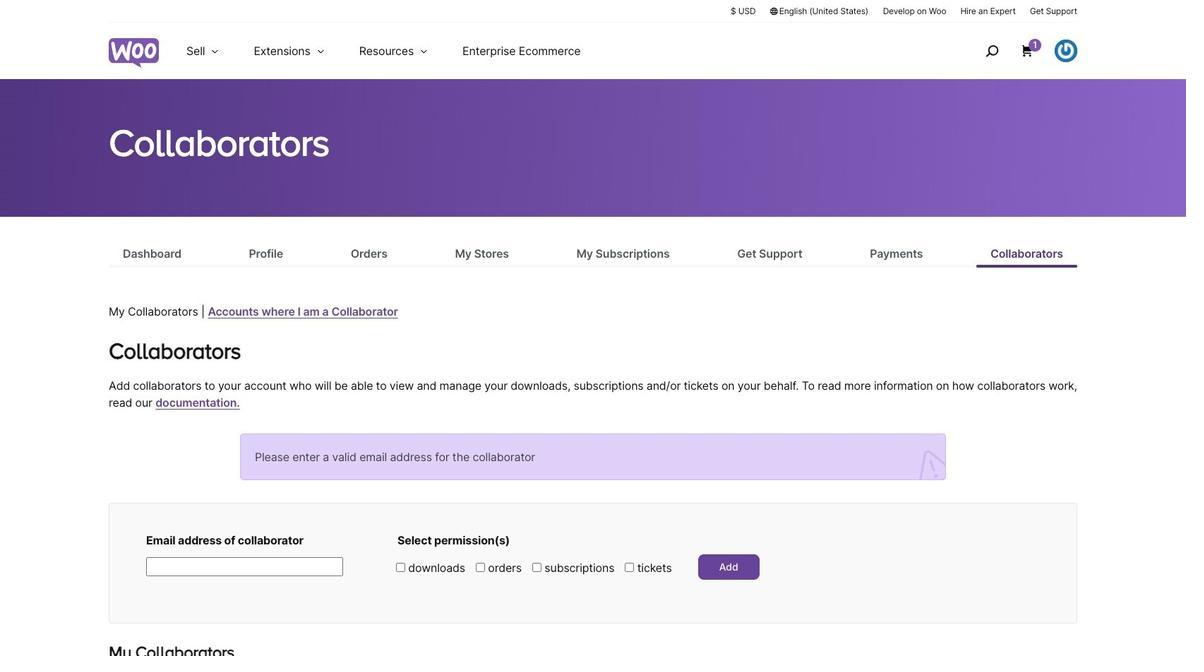 Task type: describe. For each thing, give the bounding box(es) containing it.
open account menu image
[[1056, 40, 1078, 62]]

service navigation menu element
[[956, 28, 1078, 74]]



Task type: vqa. For each thing, say whether or not it's contained in the screenshot.
Open account menu icon
yes



Task type: locate. For each thing, give the bounding box(es) containing it.
None checkbox
[[533, 563, 542, 572]]

None checkbox
[[396, 563, 406, 572], [476, 563, 485, 572], [626, 563, 635, 572], [396, 563, 406, 572], [476, 563, 485, 572], [626, 563, 635, 572]]

search image
[[981, 40, 1004, 62]]



